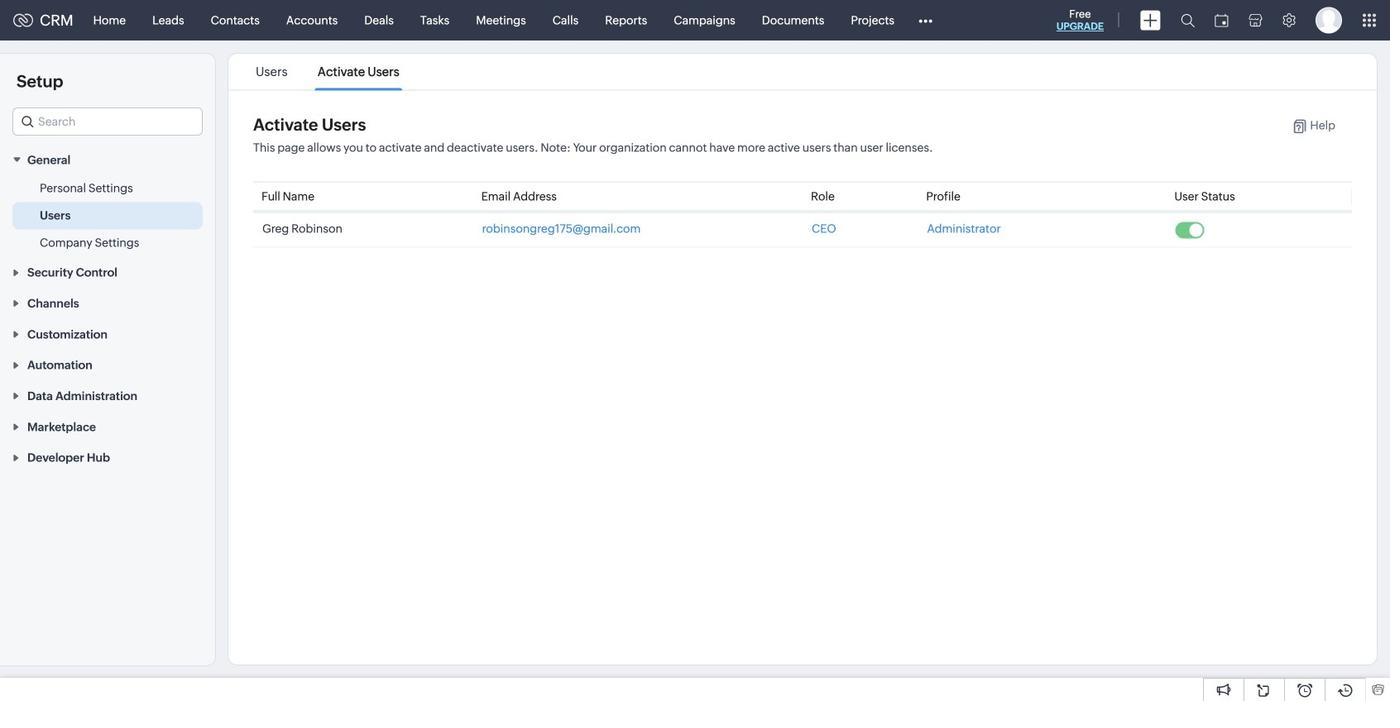 Task type: vqa. For each thing, say whether or not it's contained in the screenshot.
Profile Element
yes



Task type: locate. For each thing, give the bounding box(es) containing it.
Other Modules field
[[908, 7, 943, 34]]

region
[[0, 175, 215, 257]]

Search text field
[[13, 108, 202, 135]]

create menu image
[[1140, 10, 1161, 30]]

None field
[[12, 108, 203, 136]]

calendar image
[[1215, 14, 1229, 27]]

list
[[241, 54, 414, 90]]



Task type: describe. For each thing, give the bounding box(es) containing it.
logo image
[[13, 14, 33, 27]]

search image
[[1181, 13, 1195, 27]]

search element
[[1171, 0, 1205, 41]]

create menu element
[[1130, 0, 1171, 40]]

profile image
[[1316, 7, 1342, 34]]

profile element
[[1306, 0, 1352, 40]]



